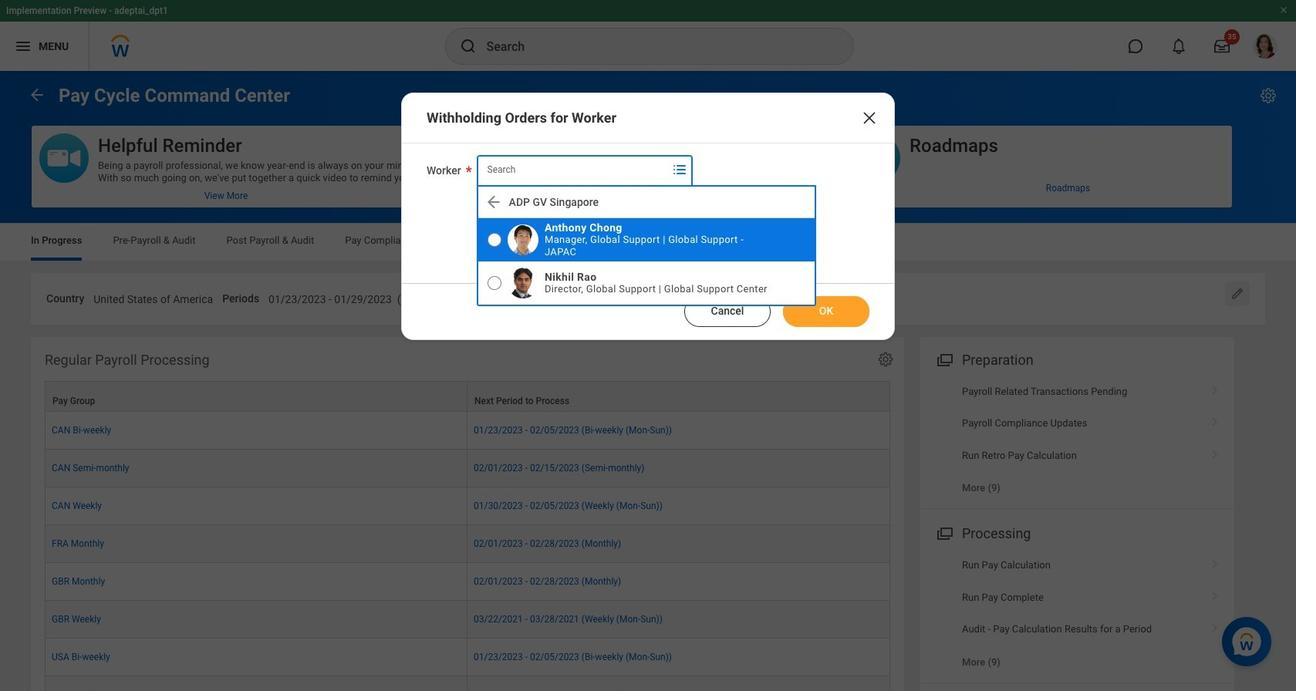 Task type: vqa. For each thing, say whether or not it's contained in the screenshot.
1st List from the bottom
yes



Task type: locate. For each thing, give the bounding box(es) containing it.
2 list from the top
[[920, 550, 1235, 678]]

main content
[[0, 71, 1297, 691]]

list
[[920, 376, 1235, 504], [920, 550, 1235, 678]]

None text field
[[94, 284, 213, 311], [269, 284, 492, 311], [94, 284, 213, 311], [269, 284, 492, 311]]

nikhil rao image
[[508, 268, 538, 299]]

anthony chong image
[[508, 225, 538, 255]]

list for menu group image
[[920, 376, 1235, 504]]

notifications large image
[[1172, 39, 1187, 54]]

None text field
[[711, 284, 854, 311]]

0 vertical spatial list
[[920, 376, 1235, 504]]

row
[[45, 381, 891, 412], [45, 412, 891, 450], [45, 450, 891, 488], [45, 488, 891, 525], [45, 525, 891, 563], [45, 563, 891, 601], [45, 601, 891, 639], [45, 639, 891, 677], [45, 677, 891, 691]]

4 chevron right image from the top
[[1205, 618, 1226, 634]]

previous page image
[[28, 85, 46, 104]]

1 row from the top
[[45, 381, 891, 412]]

0 vertical spatial chevron right image
[[1205, 412, 1226, 428]]

dialog
[[401, 93, 895, 340]]

1 list from the top
[[920, 376, 1235, 504]]

x image
[[861, 109, 879, 127]]

1 vertical spatial list
[[920, 550, 1235, 678]]

1 chevron right image from the top
[[1205, 380, 1226, 396]]

list for menu group icon
[[920, 550, 1235, 678]]

1 vertical spatial chevron right image
[[1205, 444, 1226, 460]]

3 row from the top
[[45, 450, 891, 488]]

chevron right image
[[1205, 412, 1226, 428], [1205, 444, 1226, 460]]

banner
[[0, 0, 1297, 71]]

3 chevron right image from the top
[[1205, 586, 1226, 602]]

tab list
[[15, 224, 1281, 261]]

2 row from the top
[[45, 412, 891, 450]]

menu group image
[[934, 523, 955, 544]]

chevron right image
[[1205, 380, 1226, 396], [1205, 554, 1226, 570], [1205, 586, 1226, 602], [1205, 618, 1226, 634]]



Task type: describe. For each thing, give the bounding box(es) containing it.
2 chevron right image from the top
[[1205, 444, 1226, 460]]

2 chevron right image from the top
[[1205, 554, 1226, 570]]

7 row from the top
[[45, 601, 891, 639]]

6 row from the top
[[45, 563, 891, 601]]

prompts image
[[670, 161, 689, 179]]

configure this page image
[[1260, 86, 1278, 105]]

edit image
[[1230, 286, 1246, 302]]

9 row from the top
[[45, 677, 891, 691]]

close environment banner image
[[1280, 5, 1289, 15]]

profile logan mcneil element
[[1244, 29, 1287, 63]]

1 chevron right image from the top
[[1205, 412, 1226, 428]]

regular payroll processing element
[[31, 337, 904, 691]]

4 row from the top
[[45, 488, 891, 525]]

Search field
[[477, 156, 667, 184]]

search image
[[459, 37, 477, 56]]

arrow left image
[[484, 193, 503, 211]]

5 row from the top
[[45, 525, 891, 563]]

8 row from the top
[[45, 639, 891, 677]]

inbox large image
[[1215, 39, 1230, 54]]

menu group image
[[934, 349, 955, 369]]



